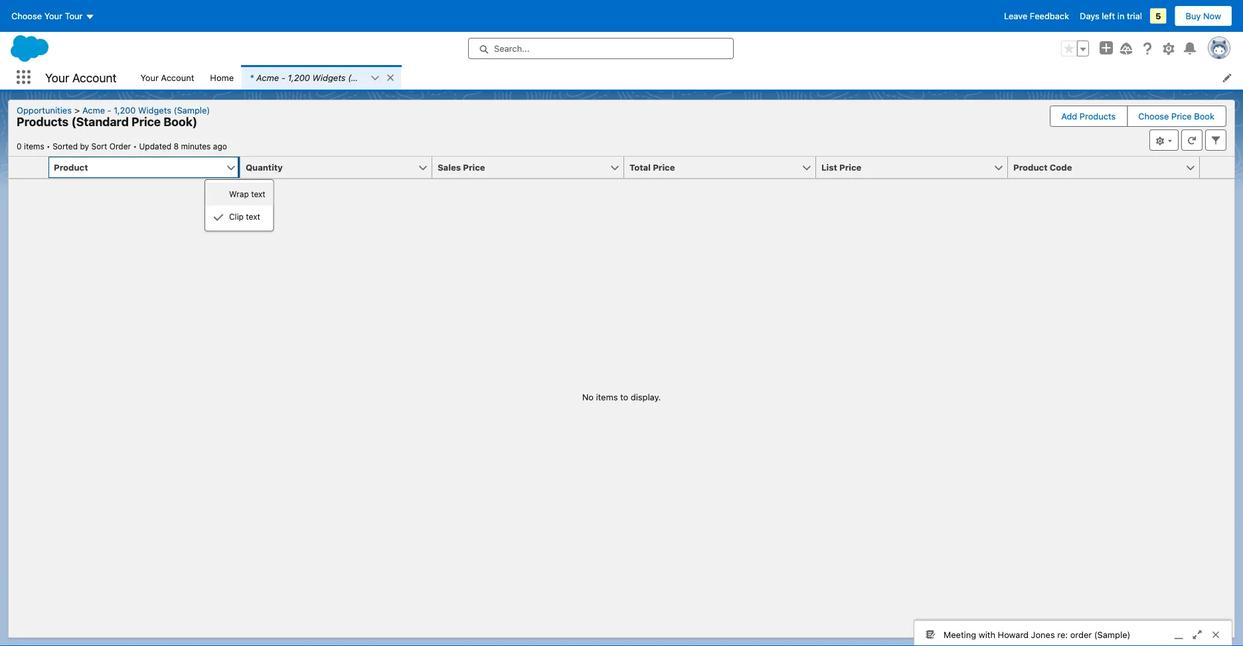 Task type: describe. For each thing, give the bounding box(es) containing it.
action element
[[1200, 157, 1235, 179]]

display.
[[631, 392, 661, 402]]

sales price button
[[432, 157, 610, 178]]

2 text default image from the left
[[371, 73, 380, 83]]

text for wrap text
[[251, 189, 265, 199]]

widgets inside "products|products (standard price book)|list view" element
[[138, 105, 171, 115]]

acme - 1,200 widgets (sample)
[[82, 105, 210, 115]]

2 • from the left
[[133, 141, 137, 151]]

0
[[17, 141, 22, 151]]

meeting
[[944, 630, 976, 640]]

add products button
[[1051, 106, 1127, 126]]

price for choose
[[1171, 111, 1192, 121]]

sales price element
[[432, 157, 632, 179]]

1 • from the left
[[47, 141, 50, 151]]

jones
[[1031, 630, 1055, 640]]

quantity button
[[240, 157, 418, 178]]

choose your tour button
[[11, 5, 95, 27]]

search... button
[[468, 38, 734, 59]]

products (standard price book)
[[17, 115, 197, 129]]

product code element
[[1008, 157, 1208, 179]]

buy now
[[1186, 11, 1221, 21]]

product code
[[1013, 162, 1072, 172]]

product for product
[[54, 162, 88, 172]]

meeting with howard jones re: order (sample)
[[944, 630, 1131, 640]]

items for no
[[596, 392, 618, 402]]

0 vertical spatial widgets
[[312, 72, 346, 82]]

total price element
[[624, 157, 824, 179]]

total price
[[630, 162, 675, 172]]

tour
[[65, 11, 83, 21]]

add
[[1061, 111, 1077, 121]]

8
[[174, 141, 179, 151]]

products status
[[17, 141, 139, 151]]

1 horizontal spatial 1,200
[[288, 72, 310, 82]]

your account link
[[132, 65, 202, 90]]

products|products (standard price book)|list view element
[[8, 100, 1235, 638]]

sorted
[[53, 141, 78, 151]]

products inside 'button'
[[1080, 111, 1116, 121]]

item number element
[[9, 157, 48, 179]]

with
[[979, 630, 996, 640]]

quantity element
[[240, 157, 440, 179]]

product for product code
[[1013, 162, 1048, 172]]

1,200 inside "products|products (standard price book)|list view" element
[[114, 105, 136, 115]]

list
[[821, 162, 837, 172]]

choose price book button
[[1128, 106, 1225, 126]]

choose price book
[[1138, 111, 1215, 121]]

home
[[210, 72, 234, 82]]

0 horizontal spatial account
[[72, 70, 117, 85]]

0 items • sorted by sort order • updated 8 minutes ago
[[17, 141, 227, 151]]

total
[[630, 162, 651, 172]]

ago
[[213, 141, 227, 151]]

product code button
[[1008, 157, 1185, 178]]

opportunity
[[392, 72, 441, 82]]

choose for choose price book
[[1138, 111, 1169, 121]]

* acme - 1,200 widgets (sample) | opportunity
[[250, 72, 441, 82]]

sort
[[91, 141, 107, 151]]

left
[[1102, 11, 1115, 21]]

total price button
[[624, 157, 802, 178]]

text for clip text
[[246, 212, 260, 221]]

buy
[[1186, 11, 1201, 21]]

sales price
[[438, 162, 485, 172]]

price up updated
[[132, 115, 161, 129]]

action image
[[1200, 157, 1235, 178]]

no items to display.
[[582, 392, 661, 402]]



Task type: vqa. For each thing, say whether or not it's contained in the screenshot.
left Widgets
yes



Task type: locate. For each thing, give the bounding box(es) containing it.
acme right *
[[256, 72, 279, 82]]

account up (standard
[[72, 70, 117, 85]]

0 vertical spatial choose
[[11, 11, 42, 21]]

leave feedback
[[1004, 11, 1069, 21]]

• left sorted
[[47, 141, 50, 151]]

items left to
[[596, 392, 618, 402]]

menu inside "product" element
[[205, 183, 273, 228]]

price right sales
[[463, 162, 485, 172]]

1 horizontal spatial your account
[[140, 72, 194, 82]]

leave
[[1004, 11, 1028, 21]]

1 horizontal spatial items
[[596, 392, 618, 402]]

text right clip
[[246, 212, 260, 221]]

0 vertical spatial (sample)
[[348, 72, 384, 82]]

list price element
[[816, 157, 1016, 179]]

text inside clip text link
[[246, 212, 260, 221]]

choose your tour
[[11, 11, 83, 21]]

1 horizontal spatial text default image
[[386, 73, 395, 82]]

1 horizontal spatial (sample)
[[348, 72, 384, 82]]

your inside popup button
[[44, 11, 62, 21]]

by
[[80, 141, 89, 151]]

list price
[[821, 162, 862, 172]]

0 horizontal spatial 1,200
[[114, 105, 136, 115]]

1 horizontal spatial •
[[133, 141, 137, 151]]

0 horizontal spatial text default image
[[371, 73, 380, 83]]

0 vertical spatial acme
[[256, 72, 279, 82]]

price right list
[[839, 162, 862, 172]]

0 horizontal spatial product
[[54, 162, 88, 172]]

account inside list
[[161, 72, 194, 82]]

• right order
[[133, 141, 137, 151]]

products right add
[[1080, 111, 1116, 121]]

0 horizontal spatial your account
[[45, 70, 117, 85]]

your left tour at the top
[[44, 11, 62, 21]]

0 vertical spatial text
[[251, 189, 265, 199]]

acme up sort
[[82, 105, 105, 115]]

text default image
[[213, 212, 224, 223]]

product down sorted
[[54, 162, 88, 172]]

1 horizontal spatial choose
[[1138, 111, 1169, 121]]

list containing your account
[[132, 65, 1243, 90]]

widgets left |
[[312, 72, 346, 82]]

5
[[1156, 11, 1161, 21]]

widgets
[[312, 72, 346, 82], [138, 105, 171, 115]]

items
[[24, 141, 44, 151], [596, 392, 618, 402]]

products
[[1080, 111, 1116, 121], [17, 115, 69, 129]]

list
[[132, 65, 1243, 90]]

- inside "products|products (standard price book)|list view" element
[[107, 105, 111, 115]]

price for sales
[[463, 162, 485, 172]]

product left code
[[1013, 162, 1048, 172]]

0 horizontal spatial products
[[17, 115, 69, 129]]

sales
[[438, 162, 461, 172]]

widgets down your account link
[[138, 105, 171, 115]]

choose inside popup button
[[11, 11, 42, 21]]

1 vertical spatial items
[[596, 392, 618, 402]]

clip
[[229, 212, 244, 221]]

minutes
[[181, 141, 211, 151]]

1 horizontal spatial account
[[161, 72, 194, 82]]

list item containing *
[[242, 65, 441, 90]]

home link
[[202, 65, 242, 90]]

account left home link at the left of the page
[[161, 72, 194, 82]]

1 horizontal spatial products
[[1080, 111, 1116, 121]]

1 vertical spatial (sample)
[[174, 105, 210, 115]]

1 vertical spatial choose
[[1138, 111, 1169, 121]]

re:
[[1057, 630, 1068, 640]]

add products
[[1061, 111, 1116, 121]]

price for list
[[839, 162, 862, 172]]

text inside the wrap text link
[[251, 189, 265, 199]]

updated
[[139, 141, 171, 151]]

acme inside list
[[256, 72, 279, 82]]

choose for choose your tour
[[11, 11, 42, 21]]

0 horizontal spatial -
[[107, 105, 111, 115]]

text right 'wrap'
[[251, 189, 265, 199]]

in
[[1118, 11, 1125, 21]]

0 horizontal spatial •
[[47, 141, 50, 151]]

(sample) inside list
[[348, 72, 384, 82]]

your
[[44, 11, 62, 21], [45, 70, 69, 85], [140, 72, 159, 82]]

book
[[1194, 111, 1215, 121]]

group
[[1061, 41, 1089, 56]]

quantity
[[246, 162, 283, 172]]

buy now button
[[1174, 5, 1233, 27]]

1,200 up the 0 items • sorted by sort order • updated 8 minutes ago
[[114, 105, 136, 115]]

choose left book
[[1138, 111, 1169, 121]]

products up sorted
[[17, 115, 69, 129]]

price right the total
[[653, 162, 675, 172]]

0 vertical spatial -
[[281, 72, 285, 82]]

acme inside "products|products (standard price book)|list view" element
[[82, 105, 105, 115]]

code
[[1050, 162, 1072, 172]]

book)
[[164, 115, 197, 129]]

days left in trial
[[1080, 11, 1142, 21]]

your account inside list
[[140, 72, 194, 82]]

price inside button
[[463, 162, 485, 172]]

0 vertical spatial items
[[24, 141, 44, 151]]

your account
[[45, 70, 117, 85], [140, 72, 194, 82]]

1 vertical spatial -
[[107, 105, 111, 115]]

wrap
[[229, 189, 249, 199]]

no
[[582, 392, 594, 402]]

0 vertical spatial 1,200
[[288, 72, 310, 82]]

menu containing wrap text
[[205, 183, 273, 228]]

1 horizontal spatial widgets
[[312, 72, 346, 82]]

howard
[[998, 630, 1029, 640]]

price for total
[[653, 162, 675, 172]]

wrap text
[[229, 189, 265, 199]]

item number image
[[9, 157, 48, 178]]

leave feedback link
[[1004, 11, 1069, 21]]

price left book
[[1171, 111, 1192, 121]]

1 vertical spatial widgets
[[138, 105, 171, 115]]

your up acme - 1,200 widgets (sample)
[[140, 72, 159, 82]]

(sample)
[[348, 72, 384, 82], [174, 105, 210, 115], [1094, 630, 1131, 640]]

0 horizontal spatial widgets
[[138, 105, 171, 115]]

to
[[620, 392, 628, 402]]

1 vertical spatial 1,200
[[114, 105, 136, 115]]

list item
[[242, 65, 441, 90]]

0 horizontal spatial items
[[24, 141, 44, 151]]

days
[[1080, 11, 1100, 21]]

(sample) inside "products|products (standard price book)|list view" element
[[174, 105, 210, 115]]

product element
[[48, 157, 274, 232]]

(sample) right order
[[1094, 630, 1131, 640]]

items right 0
[[24, 141, 44, 151]]

(standard
[[71, 115, 129, 129]]

menu
[[205, 183, 273, 228]]

your up opportunities link
[[45, 70, 69, 85]]

order
[[1070, 630, 1092, 640]]

1 horizontal spatial acme
[[256, 72, 279, 82]]

1,200 right *
[[288, 72, 310, 82]]

opportunities
[[17, 105, 72, 115]]

|
[[387, 72, 390, 82]]

2 product from the left
[[1013, 162, 1048, 172]]

your inside list
[[140, 72, 159, 82]]

product inside button
[[1013, 162, 1048, 172]]

-
[[281, 72, 285, 82], [107, 105, 111, 115]]

now
[[1203, 11, 1221, 21]]

items for 0
[[24, 141, 44, 151]]

clip text
[[229, 212, 260, 221]]

choose
[[11, 11, 42, 21], [1138, 111, 1169, 121]]

text default image
[[386, 73, 395, 82], [371, 73, 380, 83]]

choose inside button
[[1138, 111, 1169, 121]]

choose left tour at the top
[[11, 11, 42, 21]]

1 horizontal spatial -
[[281, 72, 285, 82]]

acme
[[256, 72, 279, 82], [82, 105, 105, 115]]

(sample) up the minutes
[[174, 105, 210, 115]]

1 horizontal spatial product
[[1013, 162, 1048, 172]]

your account up acme - 1,200 widgets (sample) link
[[140, 72, 194, 82]]

search...
[[494, 43, 530, 53]]

1 vertical spatial acme
[[82, 105, 105, 115]]

account
[[72, 70, 117, 85], [161, 72, 194, 82]]

0 horizontal spatial choose
[[11, 11, 42, 21]]

2 horizontal spatial (sample)
[[1094, 630, 1131, 640]]

your account up opportunities link
[[45, 70, 117, 85]]

*
[[250, 72, 254, 82]]

acme - 1,200 widgets (sample) link
[[77, 105, 215, 115]]

trial
[[1127, 11, 1142, 21]]

wrap text link
[[205, 183, 273, 205]]

clip text link
[[205, 205, 273, 228]]

product
[[54, 162, 88, 172], [1013, 162, 1048, 172]]

1,200
[[288, 72, 310, 82], [114, 105, 136, 115]]

text
[[251, 189, 265, 199], [246, 212, 260, 221]]

price
[[1171, 111, 1192, 121], [132, 115, 161, 129], [463, 162, 485, 172], [653, 162, 675, 172], [839, 162, 862, 172]]

1 product from the left
[[54, 162, 88, 172]]

(sample) left |
[[348, 72, 384, 82]]

0 horizontal spatial (sample)
[[174, 105, 210, 115]]

order
[[109, 141, 131, 151]]

2 vertical spatial (sample)
[[1094, 630, 1131, 640]]

feedback
[[1030, 11, 1069, 21]]

0 horizontal spatial acme
[[82, 105, 105, 115]]

opportunities link
[[17, 105, 77, 115]]

1 text default image from the left
[[386, 73, 395, 82]]

•
[[47, 141, 50, 151], [133, 141, 137, 151]]

1 vertical spatial text
[[246, 212, 260, 221]]



